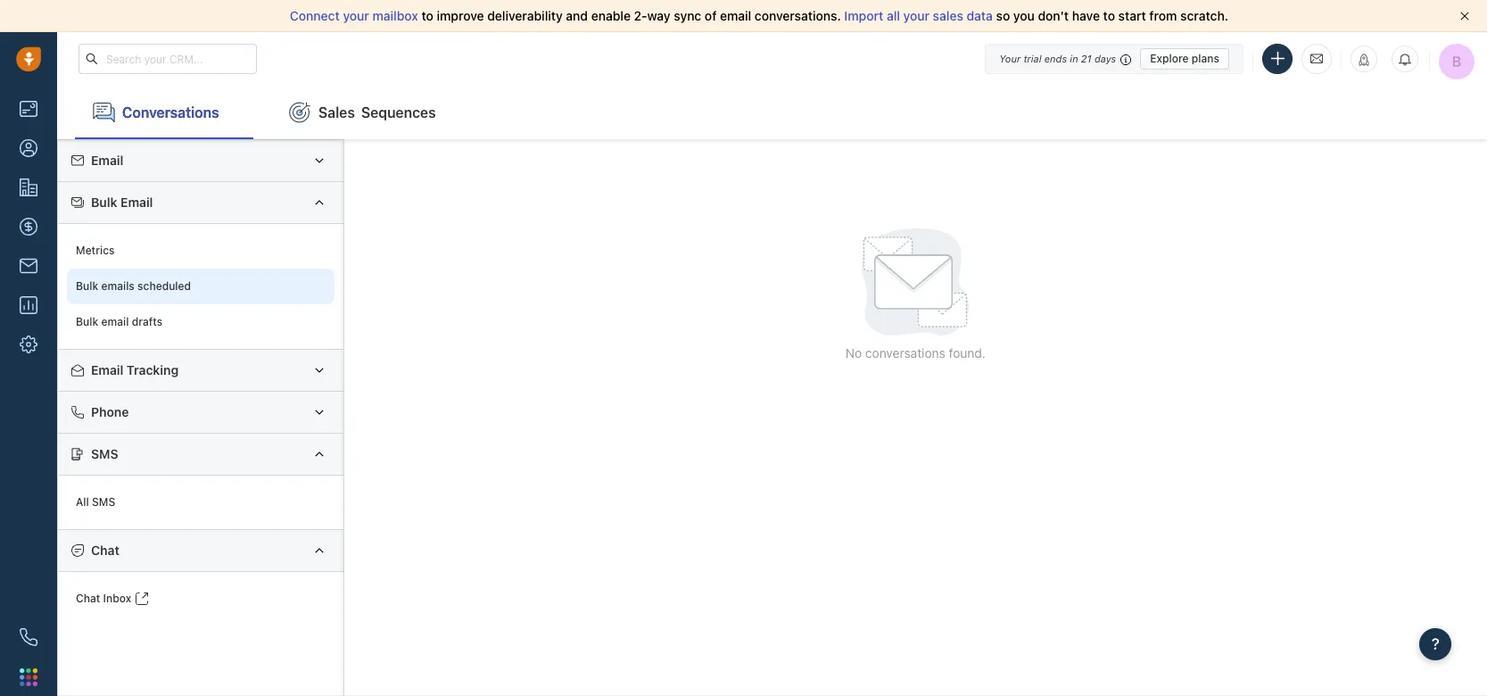 Task type: locate. For each thing, give the bounding box(es) containing it.
1 vertical spatial email
[[121, 195, 153, 210]]

email
[[720, 8, 752, 23], [101, 315, 129, 329]]

1 horizontal spatial to
[[1104, 8, 1116, 23]]

0 vertical spatial chat
[[91, 543, 119, 558]]

bulk for bulk emails scheduled
[[76, 280, 98, 293]]

improve
[[437, 8, 484, 23]]

0 horizontal spatial email
[[101, 315, 129, 329]]

all sms
[[76, 496, 115, 509]]

0 vertical spatial bulk
[[91, 195, 117, 210]]

your right all
[[904, 8, 930, 23]]

sms down 'phone'
[[91, 446, 118, 461]]

to left start at the right of the page
[[1104, 8, 1116, 23]]

1 vertical spatial chat
[[76, 592, 100, 605]]

email up metrics link at the left top of the page
[[121, 195, 153, 210]]

0 vertical spatial email
[[720, 8, 752, 23]]

1 vertical spatial sms
[[92, 496, 115, 509]]

bulk inside "link"
[[76, 280, 98, 293]]

sales sequences
[[319, 104, 436, 120]]

chat for chat inbox
[[76, 592, 100, 605]]

of
[[705, 8, 717, 23]]

no conversations found.
[[846, 345, 986, 361]]

in
[[1070, 52, 1079, 64]]

bulk up metrics
[[91, 195, 117, 210]]

to right mailbox
[[422, 8, 434, 23]]

connect your mailbox to improve deliverability and enable 2-way sync of email conversations. import all your sales data so you don't have to start from scratch.
[[290, 8, 1229, 23]]

bulk down bulk emails scheduled
[[76, 315, 98, 329]]

0 horizontal spatial your
[[343, 8, 369, 23]]

explore plans link
[[1141, 48, 1230, 69]]

import
[[845, 8, 884, 23]]

bulk email
[[91, 195, 153, 210]]

what's new image
[[1358, 54, 1371, 66]]

bulk left emails
[[76, 280, 98, 293]]

your trial ends in 21 days
[[1000, 52, 1117, 64]]

so
[[997, 8, 1011, 23]]

your
[[343, 8, 369, 23], [904, 8, 930, 23]]

chat
[[91, 543, 119, 558], [76, 592, 100, 605]]

sms right all
[[92, 496, 115, 509]]

0 vertical spatial email
[[91, 153, 123, 168]]

email up 'phone'
[[91, 362, 123, 378]]

inbox
[[103, 592, 131, 605]]

sms
[[91, 446, 118, 461], [92, 496, 115, 509]]

bulk emails scheduled
[[76, 280, 191, 293]]

email for email tracking
[[91, 362, 123, 378]]

1 vertical spatial bulk
[[76, 280, 98, 293]]

have
[[1073, 8, 1101, 23]]

bulk
[[91, 195, 117, 210], [76, 280, 98, 293], [76, 315, 98, 329]]

chat inbox
[[76, 592, 131, 605]]

email tracking
[[91, 362, 179, 378]]

1 vertical spatial email
[[101, 315, 129, 329]]

bulk inside "link"
[[76, 315, 98, 329]]

phone element
[[11, 619, 46, 655]]

way
[[648, 8, 671, 23]]

tab list
[[57, 86, 1488, 139]]

email inside "link"
[[101, 315, 129, 329]]

your left mailbox
[[343, 8, 369, 23]]

0 horizontal spatial to
[[422, 8, 434, 23]]

chat left inbox
[[76, 592, 100, 605]]

chat up chat inbox
[[91, 543, 119, 558]]

ends
[[1045, 52, 1068, 64]]

email right of
[[720, 8, 752, 23]]

2-
[[634, 8, 648, 23]]

email for email
[[91, 153, 123, 168]]

close image
[[1461, 12, 1470, 21]]

1 horizontal spatial your
[[904, 8, 930, 23]]

metrics
[[76, 244, 115, 257]]

email left drafts
[[101, 315, 129, 329]]

scratch.
[[1181, 8, 1229, 23]]

emails
[[101, 280, 135, 293]]

1 your from the left
[[343, 8, 369, 23]]

2 vertical spatial bulk
[[76, 315, 98, 329]]

sequences
[[361, 104, 436, 120]]

to
[[422, 8, 434, 23], [1104, 8, 1116, 23]]

bulk email drafts link
[[67, 304, 334, 340]]

don't
[[1039, 8, 1069, 23]]

plans
[[1192, 51, 1220, 65]]

2 vertical spatial email
[[91, 362, 123, 378]]

send email image
[[1311, 51, 1324, 66]]

your
[[1000, 52, 1021, 64]]

email
[[91, 153, 123, 168], [121, 195, 153, 210], [91, 362, 123, 378]]

email up bulk email
[[91, 153, 123, 168]]

drafts
[[132, 315, 163, 329]]



Task type: describe. For each thing, give the bounding box(es) containing it.
found.
[[949, 345, 986, 361]]

from
[[1150, 8, 1178, 23]]

sync
[[674, 8, 702, 23]]

tracking
[[127, 362, 179, 378]]

and
[[566, 8, 588, 23]]

tab list containing conversations
[[57, 86, 1488, 139]]

bulk emails scheduled link
[[67, 269, 334, 304]]

conversations link
[[75, 86, 253, 139]]

conversations
[[866, 345, 946, 361]]

freshworks switcher image
[[20, 668, 37, 686]]

days
[[1095, 52, 1117, 64]]

start
[[1119, 8, 1147, 23]]

Search your CRM... text field
[[79, 44, 257, 74]]

sales
[[319, 104, 355, 120]]

explore
[[1151, 51, 1189, 65]]

phone image
[[20, 628, 37, 646]]

bulk for bulk email
[[91, 195, 117, 210]]

bulk email drafts
[[76, 315, 163, 329]]

chat for chat
[[91, 543, 119, 558]]

enable
[[592, 8, 631, 23]]

bulk for bulk email drafts
[[76, 315, 98, 329]]

scheduled
[[138, 280, 191, 293]]

deliverability
[[488, 8, 563, 23]]

chat inbox link
[[67, 581, 334, 617]]

sales sequences link
[[271, 86, 454, 139]]

connect
[[290, 8, 340, 23]]

all
[[887, 8, 901, 23]]

data
[[967, 8, 993, 23]]

trial
[[1024, 52, 1042, 64]]

0 vertical spatial sms
[[91, 446, 118, 461]]

all sms link
[[67, 485, 334, 520]]

sales
[[933, 8, 964, 23]]

1 horizontal spatial email
[[720, 8, 752, 23]]

1 to from the left
[[422, 8, 434, 23]]

metrics link
[[67, 233, 334, 269]]

explore plans
[[1151, 51, 1220, 65]]

no
[[846, 345, 862, 361]]

mailbox
[[373, 8, 418, 23]]

conversations.
[[755, 8, 841, 23]]

connect your mailbox link
[[290, 8, 422, 23]]

21
[[1082, 52, 1092, 64]]

phone
[[91, 404, 129, 419]]

2 to from the left
[[1104, 8, 1116, 23]]

all
[[76, 496, 89, 509]]

you
[[1014, 8, 1035, 23]]

2 your from the left
[[904, 8, 930, 23]]

conversations
[[122, 104, 219, 120]]

import all your sales data link
[[845, 8, 997, 23]]



Task type: vqa. For each thing, say whether or not it's contained in the screenshot.
left 'Files'
no



